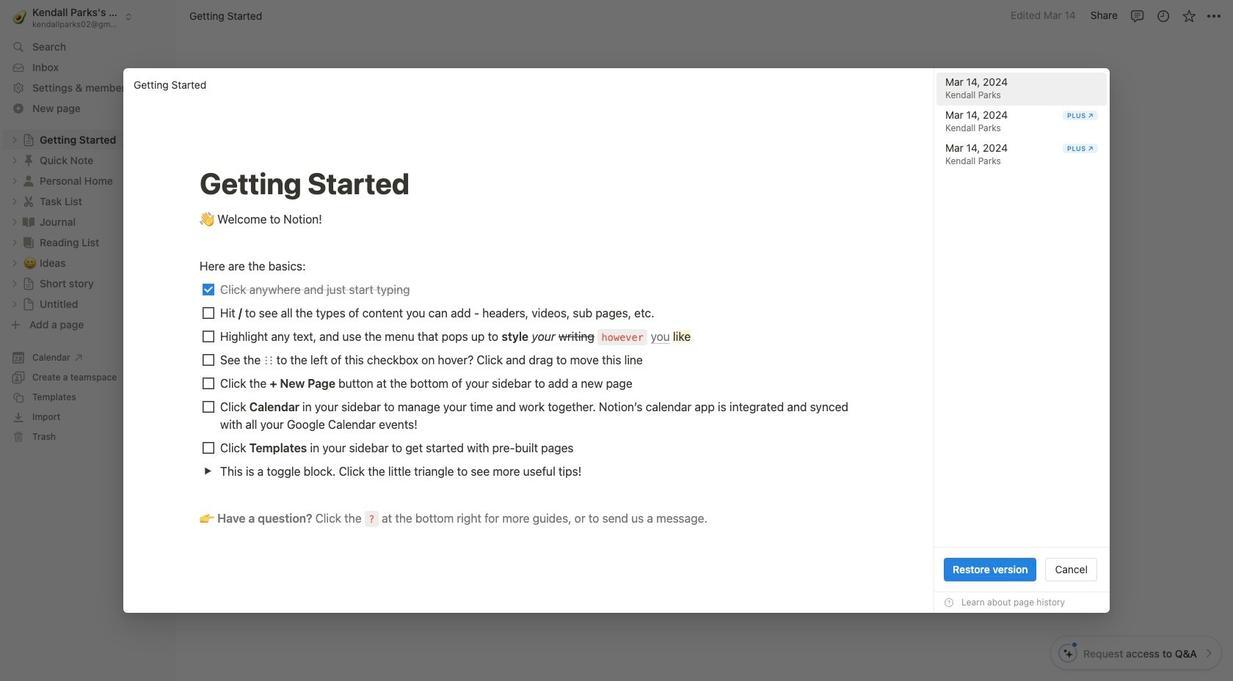 Task type: locate. For each thing, give the bounding box(es) containing it.
comments image
[[1130, 8, 1145, 23]]

open image
[[204, 468, 212, 476]]

0 vertical spatial 👉 image
[[446, 461, 461, 480]]

updates image
[[1156, 8, 1170, 23]]

0 horizontal spatial 👉 image
[[200, 509, 214, 528]]

page history dialog
[[123, 68, 1110, 682]]

1 vertical spatial 👉 image
[[200, 509, 214, 528]]

👉 image
[[446, 461, 461, 480], [200, 509, 214, 528]]

1 horizontal spatial 👉 image
[[446, 461, 461, 480]]



Task type: describe. For each thing, give the bounding box(es) containing it.
favorite image
[[1181, 8, 1196, 23]]

👋 image
[[200, 209, 214, 228]]

👉 image inside page history dialog
[[200, 509, 214, 528]]

🥑 image
[[13, 8, 27, 26]]



